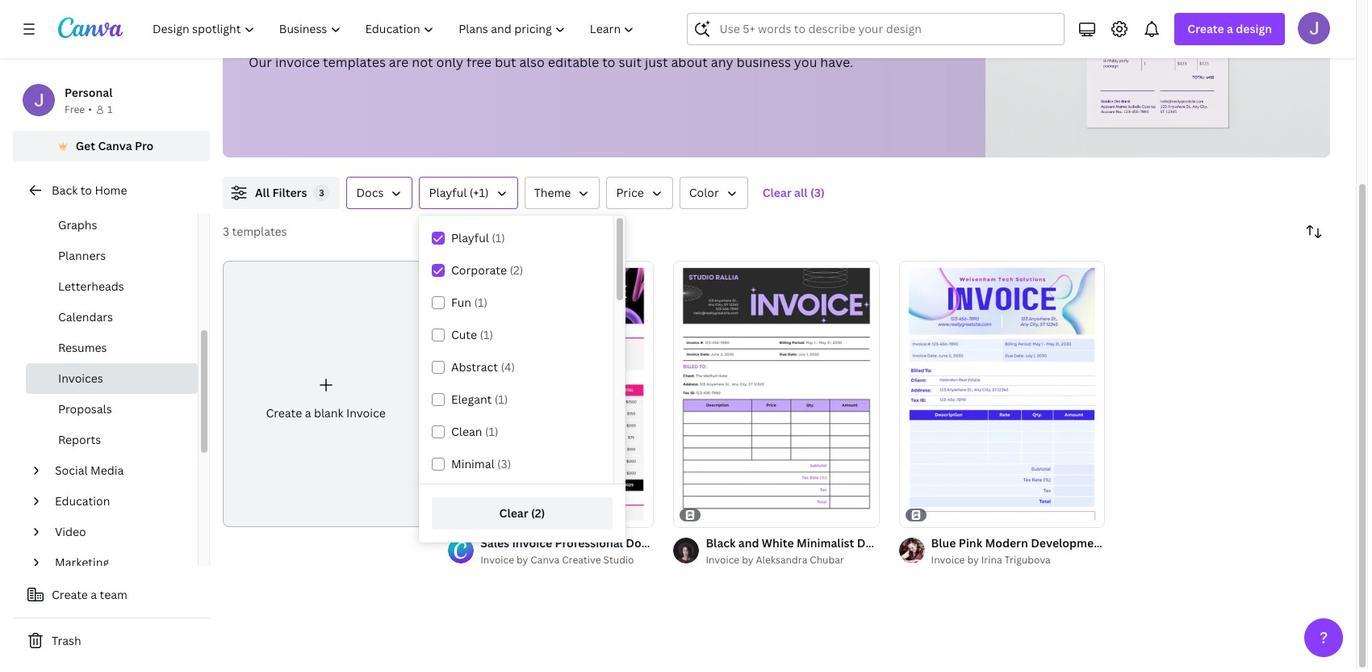 Task type: locate. For each thing, give the bounding box(es) containing it.
free down from
[[467, 53, 492, 71]]

trash link
[[13, 625, 210, 657]]

calendars
[[58, 309, 113, 325]]

playful left (+1)
[[429, 185, 467, 200]]

not
[[412, 53, 433, 71]]

a right with
[[688, 32, 695, 50]]

1 vertical spatial playful
[[451, 230, 489, 245]]

1 vertical spatial clear
[[499, 505, 528, 521]]

0 vertical spatial clear
[[763, 185, 792, 200]]

0 vertical spatial 3
[[319, 186, 324, 199]]

aleksandra
[[756, 553, 808, 567]]

canva up but on the top of page
[[492, 32, 531, 50]]

clear for clear (2)
[[499, 505, 528, 521]]

(1) right the cute
[[480, 327, 493, 342]]

irina
[[981, 553, 1002, 567]]

1 horizontal spatial templates
[[323, 53, 386, 71]]

graphs
[[58, 217, 97, 233]]

to left suit
[[602, 53, 616, 71]]

playful (+1) button
[[419, 177, 518, 209]]

0 vertical spatial playful
[[429, 185, 467, 200]]

canva inside customize free invoice templates from canva and impress clients with a beautiful, on-brand invoice. our invoice templates are not only free but also editable to suit just about any business you have.
[[492, 32, 531, 50]]

1 vertical spatial invoice
[[275, 53, 320, 71]]

0 horizontal spatial (2)
[[510, 262, 523, 278]]

playful up 'corporate'
[[451, 230, 489, 245]]

contractor left 'pink'
[[897, 535, 958, 551]]

personal
[[65, 85, 113, 100]]

1 vertical spatial 3
[[223, 224, 229, 239]]

and up also
[[534, 32, 557, 50]]

3 for 3 templates
[[223, 224, 229, 239]]

back to home
[[52, 182, 127, 198]]

canva left pro
[[98, 138, 132, 153]]

2 horizontal spatial create
[[1188, 21, 1224, 36]]

trigubova
[[1005, 553, 1051, 567]]

3
[[319, 186, 324, 199], [223, 224, 229, 239]]

letterheads
[[58, 279, 124, 294]]

create inside dropdown button
[[1188, 21, 1224, 36]]

any
[[711, 53, 734, 71]]

canva
[[492, 32, 531, 50], [98, 138, 132, 153], [531, 553, 560, 567]]

None search field
[[687, 13, 1065, 45]]

free right customize
[[317, 32, 342, 50]]

1 horizontal spatial 3
[[319, 186, 324, 199]]

1 horizontal spatial create
[[266, 405, 302, 421]]

(1) right elegant
[[495, 392, 508, 407]]

(3) right minimal
[[497, 456, 511, 471]]

social media link
[[48, 455, 188, 486]]

a left team
[[91, 587, 97, 602]]

(2) right 'corporate'
[[510, 262, 523, 278]]

(1) for cute (1)
[[480, 327, 493, 342]]

0 horizontal spatial create
[[52, 587, 88, 602]]

templates left "are" at top
[[323, 53, 386, 71]]

playful inside button
[[429, 185, 467, 200]]

a left design
[[1227, 21, 1234, 36]]

2 vertical spatial create
[[52, 587, 88, 602]]

2 horizontal spatial templates
[[393, 32, 456, 50]]

canva left creative
[[531, 553, 560, 567]]

clear all (3)
[[763, 185, 825, 200]]

1 horizontal spatial doc
[[1251, 535, 1273, 551]]

about
[[671, 53, 708, 71]]

0 vertical spatial canva
[[492, 32, 531, 50]]

with
[[658, 32, 684, 50]]

1 horizontal spatial clear
[[763, 185, 792, 200]]

business
[[737, 53, 791, 71]]

create inside 'button'
[[52, 587, 88, 602]]

0 horizontal spatial and
[[534, 32, 557, 50]]

invoice templates image
[[986, 0, 1330, 157], [1087, 0, 1229, 128]]

customize
[[249, 32, 314, 50]]

blue pink modern development and it contractor invoice doc link
[[931, 534, 1273, 552]]

1 vertical spatial templates
[[323, 53, 386, 71]]

clear left all
[[763, 185, 792, 200]]

1 horizontal spatial to
[[602, 53, 616, 71]]

(1) for elegant (1)
[[495, 392, 508, 407]]

and inside black and white minimalist design contractor invoice doc invoice by aleksandra chubar
[[739, 535, 759, 551]]

create left blank
[[266, 405, 302, 421]]

0 horizontal spatial clear
[[499, 505, 528, 521]]

(3) inside button
[[810, 185, 825, 200]]

1 vertical spatial (3)
[[497, 456, 511, 471]]

3 by from the left
[[967, 553, 979, 567]]

2 by from the left
[[742, 553, 754, 567]]

a
[[1227, 21, 1234, 36], [688, 32, 695, 50], [305, 405, 311, 421], [91, 587, 97, 602]]

create a design
[[1188, 21, 1272, 36]]

(1) for playful (1)
[[492, 230, 505, 245]]

2 contractor from the left
[[1145, 535, 1205, 551]]

by
[[517, 553, 528, 567], [742, 553, 754, 567], [967, 553, 979, 567]]

by inside invoice by canva creative studio link
[[517, 553, 528, 567]]

1 vertical spatial canva
[[98, 138, 132, 153]]

fun
[[451, 295, 471, 310]]

brand
[[782, 32, 819, 50]]

0 horizontal spatial free
[[317, 32, 342, 50]]

by inside blue pink modern development and it contractor invoice doc invoice by irina trigubova
[[967, 553, 979, 567]]

minimal
[[451, 456, 495, 471]]

by down the "clear (2)" button
[[517, 553, 528, 567]]

a for create a team
[[91, 587, 97, 602]]

get canva pro button
[[13, 131, 210, 161]]

elegant (1)
[[451, 392, 508, 407]]

create a blank invoice element
[[223, 261, 429, 527]]

blank
[[314, 405, 344, 421]]

0 vertical spatial (3)
[[810, 185, 825, 200]]

invoice up "are" at top
[[345, 32, 390, 50]]

0 vertical spatial free
[[317, 32, 342, 50]]

color button
[[680, 177, 748, 209]]

0 vertical spatial create
[[1188, 21, 1224, 36]]

clear down minimal (3) at the bottom of page
[[499, 505, 528, 521]]

it
[[1132, 535, 1142, 551]]

docs
[[356, 185, 384, 200]]

letterheads link
[[26, 271, 198, 302]]

contractor right it on the bottom right
[[1145, 535, 1205, 551]]

(2) inside button
[[531, 505, 545, 521]]

to
[[602, 53, 616, 71], [80, 182, 92, 198]]

create for create a blank invoice
[[266, 405, 302, 421]]

1 doc from the left
[[1003, 535, 1025, 551]]

blue
[[931, 535, 956, 551]]

1 horizontal spatial and
[[739, 535, 759, 551]]

0 horizontal spatial to
[[80, 182, 92, 198]]

by left aleksandra
[[742, 553, 754, 567]]

black and white minimalist design contractor invoice doc invoice by aleksandra chubar
[[706, 535, 1025, 567]]

(1)
[[492, 230, 505, 245], [474, 295, 488, 310], [480, 327, 493, 342], [495, 392, 508, 407], [485, 424, 498, 439]]

and right black at the right of the page
[[739, 535, 759, 551]]

jacob simon image
[[1298, 12, 1330, 44]]

our
[[249, 53, 272, 71]]

(1) right fun
[[474, 295, 488, 310]]

and
[[534, 32, 557, 50], [739, 535, 759, 551], [1108, 535, 1129, 551]]

social media
[[55, 463, 124, 478]]

0 horizontal spatial by
[[517, 553, 528, 567]]

templates
[[393, 32, 456, 50], [323, 53, 386, 71], [232, 224, 287, 239]]

only
[[436, 53, 463, 71]]

create a team
[[52, 587, 127, 602]]

free
[[317, 32, 342, 50], [467, 53, 492, 71]]

2 horizontal spatial by
[[967, 553, 979, 567]]

pink
[[959, 535, 983, 551]]

invoice down customize
[[275, 53, 320, 71]]

a inside dropdown button
[[1227, 21, 1234, 36]]

abstract (4)
[[451, 359, 515, 375]]

1 vertical spatial free
[[467, 53, 492, 71]]

2 vertical spatial templates
[[232, 224, 287, 239]]

minimalist
[[797, 535, 854, 551]]

0 horizontal spatial 3
[[223, 224, 229, 239]]

planners
[[58, 248, 106, 263]]

(1) right clean
[[485, 424, 498, 439]]

playful
[[429, 185, 467, 200], [451, 230, 489, 245]]

resumes link
[[26, 333, 198, 363]]

and left it on the bottom right
[[1108, 535, 1129, 551]]

corporate (2)
[[451, 262, 523, 278]]

0 vertical spatial to
[[602, 53, 616, 71]]

(3) right all
[[810, 185, 825, 200]]

0 horizontal spatial contractor
[[897, 535, 958, 551]]

1 horizontal spatial by
[[742, 553, 754, 567]]

3 templates
[[223, 224, 287, 239]]

design
[[1236, 21, 1272, 36]]

templates down all
[[232, 224, 287, 239]]

1 horizontal spatial (2)
[[531, 505, 545, 521]]

create left design
[[1188, 21, 1224, 36]]

price button
[[607, 177, 673, 209]]

2 invoice templates image from the left
[[1087, 0, 1229, 128]]

(2) for clear (2)
[[531, 505, 545, 521]]

free
[[65, 103, 85, 116]]

graphs link
[[26, 210, 198, 241]]

0 horizontal spatial doc
[[1003, 535, 1025, 551]]

clear for clear all (3)
[[763, 185, 792, 200]]

1 horizontal spatial contractor
[[1145, 535, 1205, 551]]

clear (2) button
[[432, 497, 613, 530]]

0 horizontal spatial invoice
[[275, 53, 320, 71]]

a for create a design
[[1227, 21, 1234, 36]]

0 vertical spatial (2)
[[510, 262, 523, 278]]

(2) up invoice by canva creative studio in the bottom of the page
[[531, 505, 545, 521]]

a inside 'button'
[[91, 587, 97, 602]]

calendars link
[[26, 302, 198, 333]]

to right back
[[80, 182, 92, 198]]

contractor inside black and white minimalist design contractor invoice doc invoice by aleksandra chubar
[[897, 535, 958, 551]]

a left blank
[[305, 405, 311, 421]]

cute (1)
[[451, 327, 493, 342]]

templates up not
[[393, 32, 456, 50]]

beautiful,
[[698, 32, 758, 50]]

1 contractor from the left
[[897, 535, 958, 551]]

create a team button
[[13, 579, 210, 611]]

1 vertical spatial (2)
[[531, 505, 545, 521]]

1 horizontal spatial (3)
[[810, 185, 825, 200]]

0 vertical spatial invoice
[[345, 32, 390, 50]]

elegant
[[451, 392, 492, 407]]

doc inside blue pink modern development and it contractor invoice doc invoice by irina trigubova
[[1251, 535, 1273, 551]]

marketing
[[55, 555, 109, 570]]

(1) up corporate (2)
[[492, 230, 505, 245]]

back
[[52, 182, 78, 198]]

1 by from the left
[[517, 553, 528, 567]]

2 doc from the left
[[1251, 535, 1273, 551]]

by down 'pink'
[[967, 553, 979, 567]]

create down marketing
[[52, 587, 88, 602]]

doc
[[1003, 535, 1025, 551], [1251, 535, 1273, 551]]

invoice by aleksandra chubar link
[[706, 552, 880, 568]]

0 horizontal spatial templates
[[232, 224, 287, 239]]

3 filter options selected element
[[314, 185, 330, 201]]

2 horizontal spatial and
[[1108, 535, 1129, 551]]

Sort by button
[[1298, 216, 1330, 248]]

black and white minimalist design contractor invoice doc image
[[674, 261, 880, 527]]

1 vertical spatial to
[[80, 182, 92, 198]]

get
[[76, 138, 95, 153]]

1 vertical spatial create
[[266, 405, 302, 421]]

(2) for corporate (2)
[[510, 262, 523, 278]]

3 for 3
[[319, 186, 324, 199]]



Task type: vqa. For each thing, say whether or not it's contained in the screenshot.
Flyer by Salbine B. | Salsal Design link
no



Task type: describe. For each thing, give the bounding box(es) containing it.
and inside customize free invoice templates from canva and impress clients with a beautiful, on-brand invoice. our invoice templates are not only free but also editable to suit just about any business you have.
[[534, 32, 557, 50]]

proposals link
[[26, 394, 198, 425]]

1 invoice templates image from the left
[[986, 0, 1330, 157]]

create a blank invoice
[[266, 405, 386, 421]]

design
[[857, 535, 895, 551]]

back to home link
[[13, 174, 210, 207]]

contractor inside blue pink modern development and it contractor invoice doc invoice by irina trigubova
[[1145, 535, 1205, 551]]

planners link
[[26, 241, 198, 271]]

•
[[88, 103, 92, 116]]

black
[[706, 535, 736, 551]]

all
[[255, 185, 270, 200]]

free •
[[65, 103, 92, 116]]

(+1)
[[470, 185, 489, 200]]

also
[[519, 53, 545, 71]]

modern
[[985, 535, 1028, 551]]

0 vertical spatial templates
[[393, 32, 456, 50]]

studio
[[603, 553, 634, 567]]

top level navigation element
[[142, 13, 649, 45]]

doc inside black and white minimalist design contractor invoice doc invoice by aleksandra chubar
[[1003, 535, 1025, 551]]

education link
[[48, 486, 188, 517]]

a inside customize free invoice templates from canva and impress clients with a beautiful, on-brand invoice. our invoice templates are not only free but also editable to suit just about any business you have.
[[688, 32, 695, 50]]

all filters
[[255, 185, 307, 200]]

blue pink modern development and it contractor invoice doc invoice by irina trigubova
[[931, 535, 1273, 567]]

(4)
[[501, 359, 515, 375]]

just
[[645, 53, 668, 71]]

invoice by irina trigubova link
[[931, 552, 1105, 568]]

on-
[[761, 32, 782, 50]]

editable
[[548, 53, 599, 71]]

to inside customize free invoice templates from canva and impress clients with a beautiful, on-brand invoice. our invoice templates are not only free but also editable to suit just about any business you have.
[[602, 53, 616, 71]]

development
[[1031, 535, 1106, 551]]

minimal (3)
[[451, 456, 511, 471]]

clear (2)
[[499, 505, 545, 521]]

playful (1)
[[451, 230, 505, 245]]

white
[[762, 535, 794, 551]]

clean
[[451, 424, 482, 439]]

a for create a blank invoice
[[305, 405, 311, 421]]

theme button
[[524, 177, 600, 209]]

(1) for clean (1)
[[485, 424, 498, 439]]

have.
[[820, 53, 853, 71]]

chubar
[[810, 553, 844, 567]]

home
[[95, 182, 127, 198]]

filters
[[272, 185, 307, 200]]

create for create a team
[[52, 587, 88, 602]]

1 horizontal spatial invoice
[[345, 32, 390, 50]]

by inside black and white minimalist design contractor invoice doc invoice by aleksandra chubar
[[742, 553, 754, 567]]

resumes
[[58, 340, 107, 355]]

trash
[[52, 633, 81, 648]]

suit
[[619, 53, 642, 71]]

theme
[[534, 185, 571, 200]]

(1) for fun (1)
[[474, 295, 488, 310]]

reports
[[58, 432, 101, 447]]

playful for playful (1)
[[451, 230, 489, 245]]

reports link
[[26, 425, 198, 455]]

pro
[[135, 138, 154, 153]]

team
[[100, 587, 127, 602]]

proposals
[[58, 401, 112, 417]]

Search search field
[[720, 14, 1055, 44]]

black and white minimalist design contractor invoice doc link
[[706, 534, 1025, 552]]

create for create a design
[[1188, 21, 1224, 36]]

and inside blue pink modern development and it contractor invoice doc invoice by irina trigubova
[[1108, 535, 1129, 551]]

social
[[55, 463, 88, 478]]

corporate
[[451, 262, 507, 278]]

invoice by canva creative studio link
[[480, 552, 654, 568]]

invoice by canva creative studio
[[480, 553, 634, 567]]

playful (+1)
[[429, 185, 489, 200]]

marketing link
[[48, 547, 188, 578]]

video
[[55, 524, 86, 539]]

2 vertical spatial canva
[[531, 553, 560, 567]]

1
[[107, 103, 112, 116]]

sales invoice professional doc in black pink purple tactile 3d style image
[[448, 261, 654, 527]]

playful for playful (+1)
[[429, 185, 467, 200]]

price
[[616, 185, 644, 200]]

impress
[[561, 32, 610, 50]]

are
[[389, 53, 409, 71]]

creative
[[562, 553, 601, 567]]

invoice.
[[822, 32, 870, 50]]

but
[[495, 53, 516, 71]]

education
[[55, 493, 110, 509]]

from
[[459, 32, 489, 50]]

cute
[[451, 327, 477, 342]]

canva inside button
[[98, 138, 132, 153]]

video link
[[48, 517, 188, 547]]

customize free invoice templates from canva and impress clients with a beautiful, on-brand invoice. our invoice templates are not only free but also editable to suit just about any business you have.
[[249, 32, 870, 71]]

clients
[[613, 32, 654, 50]]

media
[[90, 463, 124, 478]]

0 horizontal spatial (3)
[[497, 456, 511, 471]]

blue pink modern development and it contractor invoice doc image
[[899, 261, 1105, 527]]

all
[[794, 185, 808, 200]]

1 horizontal spatial free
[[467, 53, 492, 71]]

docs button
[[347, 177, 413, 209]]



